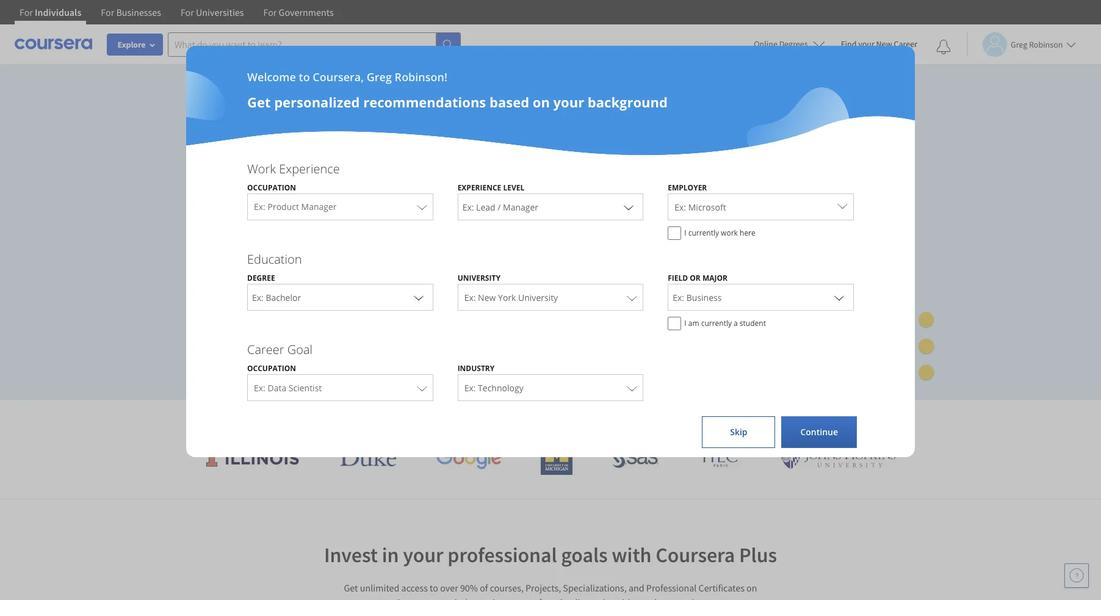 Task type: vqa. For each thing, say whether or not it's contained in the screenshot.
"compare" inside Compare plans link
no



Task type: locate. For each thing, give the bounding box(es) containing it.
1 horizontal spatial in
[[559, 193, 570, 211]]

1 occupation from the top
[[247, 183, 296, 193]]

businesses
[[116, 6, 161, 18]]

career left goal on the left bottom of the page
[[247, 341, 284, 358]]

access left over
[[401, 582, 428, 594]]

courses, inside unlimited access to 7,000+ world-class courses, hands-on projects, and job-ready certificate programs—all included in your subscription
[[440, 171, 492, 189]]

2 occupation from the top
[[247, 363, 296, 374]]

unlimited access to 7,000+ world-class courses, hands-on projects, and job-ready certificate programs—all included in your subscription
[[197, 171, 570, 232]]

companies
[[589, 409, 663, 429]]

0 horizontal spatial career
[[247, 341, 284, 358]]

occupation inside career goal element
[[247, 363, 296, 374]]

occupation up data
[[247, 363, 296, 374]]

1 vertical spatial access
[[401, 582, 428, 594]]

ex: product manager
[[254, 201, 337, 212]]

i currently work here
[[685, 228, 756, 238]]

hec paris image
[[698, 446, 741, 471]]

3 for from the left
[[181, 6, 194, 18]]

Occupation field
[[248, 194, 433, 220]]

or
[[690, 273, 701, 283], [197, 330, 208, 342]]

on right certificates
[[747, 582, 757, 594]]

with right 'goals'
[[612, 542, 652, 568]]

0 vertical spatial universities
[[477, 409, 555, 429]]

york
[[498, 292, 516, 303]]

0 vertical spatial experience
[[279, 161, 340, 177]]

for left governments
[[263, 6, 277, 18]]

leading up google image
[[424, 409, 473, 429]]

in inside unlimited access to 7,000+ world-class courses, hands-on projects, and job-ready certificate programs—all included in your subscription
[[559, 193, 570, 211]]

0 horizontal spatial in
[[382, 542, 399, 568]]

0 vertical spatial access
[[261, 171, 302, 189]]

on
[[533, 93, 550, 111], [539, 171, 555, 189], [747, 582, 757, 594]]

0 vertical spatial get
[[247, 93, 271, 111]]

ex: for ex: new york university
[[464, 292, 476, 303]]

currently left a
[[701, 318, 732, 328]]

on right based
[[533, 93, 550, 111]]

0 horizontal spatial access
[[261, 171, 302, 189]]

to left over
[[430, 582, 438, 594]]

courses, up programs—all
[[440, 171, 492, 189]]

2 i from the top
[[685, 318, 687, 328]]

on up included
[[539, 171, 555, 189]]

start
[[216, 302, 237, 314]]

new
[[876, 38, 892, 49], [478, 292, 496, 303]]

get inside onboardingmodal 'dialog'
[[247, 93, 271, 111]]

from
[[539, 596, 558, 600]]

level
[[503, 183, 525, 193]]

your left background
[[553, 93, 584, 111]]

of
[[480, 582, 488, 594]]

work experience element
[[235, 161, 866, 246]]

7-
[[239, 302, 247, 314]]

1 i from the top
[[685, 228, 687, 238]]

plus up certificates
[[739, 542, 777, 568]]

instructors
[[493, 596, 537, 600]]

continue
[[801, 426, 838, 438]]

1 horizontal spatial career
[[894, 38, 918, 49]]

coursera, up personalized
[[313, 70, 364, 84]]

chevron down image for field or major
[[832, 290, 847, 305]]

am
[[688, 318, 699, 328]]

1 vertical spatial new
[[478, 292, 496, 303]]

career
[[894, 38, 918, 49], [247, 341, 284, 358]]

for for universities
[[181, 6, 194, 18]]

leading down "specializations,"
[[560, 596, 590, 600]]

90%
[[460, 582, 478, 594]]

taught
[[436, 596, 463, 600]]

1 horizontal spatial experience
[[458, 183, 501, 193]]

for left universities
[[181, 6, 194, 18]]

0 vertical spatial occupation
[[247, 183, 296, 193]]

2 for from the left
[[101, 6, 114, 18]]

in up unlimited on the bottom
[[382, 542, 399, 568]]

experience left level
[[458, 183, 501, 193]]

find
[[841, 38, 857, 49]]

with
[[667, 409, 696, 429], [612, 542, 652, 568]]

0 vertical spatial career
[[894, 38, 918, 49]]

0 horizontal spatial or
[[197, 330, 208, 342]]

get inside get unlimited access to over 90% of courses, projects, specializations, and professional certificates on coursera, taught by top instructors from leading universities and companies.
[[344, 582, 358, 594]]

get left unlimited on the bottom
[[344, 582, 358, 594]]

johns hopkins university image
[[780, 447, 896, 469]]

coursera, inside onboardingmodal 'dialog'
[[313, 70, 364, 84]]

and
[[254, 193, 278, 211], [559, 409, 585, 429], [629, 582, 644, 594], [641, 596, 657, 600]]

universities inside get unlimited access to over 90% of courses, projects, specializations, and professional certificates on coursera, taught by top instructors from leading universities and companies.
[[592, 596, 639, 600]]

find your new career link
[[835, 37, 924, 52]]

technology
[[478, 382, 524, 394]]

access up 'job-'
[[261, 171, 302, 189]]

university up york
[[458, 273, 501, 283]]

universities down "specializations,"
[[592, 596, 639, 600]]

plus
[[766, 409, 795, 429], [739, 542, 777, 568]]

occupation inside work experience element
[[247, 183, 296, 193]]

0 horizontal spatial universities
[[477, 409, 555, 429]]

1 vertical spatial courses,
[[490, 582, 524, 594]]

1 vertical spatial occupation
[[247, 363, 296, 374]]

0 vertical spatial on
[[533, 93, 550, 111]]

and down "professional"
[[641, 596, 657, 600]]

0 horizontal spatial new
[[478, 292, 496, 303]]

ex: left york
[[464, 292, 476, 303]]

or inside the education element
[[690, 273, 701, 283]]

None search field
[[168, 32, 461, 56]]

courses, up instructors
[[490, 582, 524, 594]]

0 vertical spatial currently
[[688, 228, 719, 238]]

1 horizontal spatial universities
[[592, 596, 639, 600]]

0 vertical spatial or
[[690, 273, 701, 283]]

plus left continue
[[766, 409, 795, 429]]

0 vertical spatial coursera
[[700, 409, 763, 429]]

1 vertical spatial with
[[612, 542, 652, 568]]

your inside onboardingmodal 'dialog'
[[553, 93, 584, 111]]

to up the ready
[[305, 171, 318, 189]]

personalized
[[274, 93, 360, 111]]

ex: up 'subscription'
[[254, 201, 265, 212]]

or button
[[197, 330, 402, 343]]

goals
[[561, 542, 608, 568]]

ex: down employer
[[675, 201, 686, 213]]

1 horizontal spatial leading
[[560, 596, 590, 600]]

1 vertical spatial in
[[382, 542, 399, 568]]

ex: left data
[[254, 382, 265, 394]]

chevron down image for degree
[[411, 290, 426, 305]]

1 horizontal spatial or
[[690, 273, 701, 283]]

cancel
[[248, 274, 275, 285]]

leading
[[424, 409, 473, 429], [560, 596, 590, 600]]

and up university of michigan image
[[559, 409, 585, 429]]

for for businesses
[[101, 6, 114, 18]]

programs—all
[[409, 193, 498, 211]]

your up over
[[403, 542, 444, 568]]

currently inside work experience element
[[688, 228, 719, 238]]

goal
[[287, 341, 313, 358]]

on inside get unlimited access to over 90% of courses, projects, specializations, and professional certificates on coursera, taught by top instructors from leading universities and companies.
[[747, 582, 757, 594]]

or right field
[[690, 273, 701, 283]]

1 vertical spatial universities
[[592, 596, 639, 600]]

in
[[559, 193, 570, 211], [382, 542, 399, 568]]

ready
[[305, 193, 341, 211]]

employer
[[668, 183, 707, 193]]

new left york
[[478, 292, 496, 303]]

field or major
[[668, 273, 728, 283]]

occupation down work
[[247, 183, 296, 193]]

included
[[501, 193, 555, 211]]

banner navigation
[[10, 0, 344, 24]]

0 vertical spatial plus
[[766, 409, 795, 429]]

i right i currently work here option
[[685, 228, 687, 238]]

i left am on the right bottom of page
[[685, 318, 687, 328]]

0 vertical spatial courses,
[[440, 171, 492, 189]]

coursera up "professional"
[[656, 542, 735, 568]]

student
[[740, 318, 766, 328]]

0 vertical spatial in
[[559, 193, 570, 211]]

0 horizontal spatial experience
[[279, 161, 340, 177]]

your down projects,
[[197, 214, 225, 232]]

1 vertical spatial leading
[[560, 596, 590, 600]]

coursera up hec paris image on the bottom of the page
[[700, 409, 763, 429]]

to inside onboardingmodal 'dialog'
[[299, 70, 310, 84]]

0 vertical spatial with
[[667, 409, 696, 429]]

for for governments
[[263, 6, 277, 18]]

education element
[[235, 251, 866, 336]]

leading universities and companies with coursera plus
[[420, 409, 795, 429]]

1 chevron down image from the left
[[411, 290, 426, 305]]

0 horizontal spatial chevron down image
[[411, 290, 426, 305]]

to inside unlimited access to 7,000+ world-class courses, hands-on projects, and job-ready certificate programs—all included in your subscription
[[305, 171, 318, 189]]

1 for from the left
[[20, 6, 33, 18]]

unlimited
[[360, 582, 400, 594]]

governments
[[279, 6, 334, 18]]

0 horizontal spatial get
[[247, 93, 271, 111]]

1 horizontal spatial coursera,
[[395, 596, 434, 600]]

to up personalized
[[299, 70, 310, 84]]

skip button
[[702, 416, 776, 448]]

and left "professional"
[[629, 582, 644, 594]]

to inside get unlimited access to over 90% of courses, projects, specializations, and professional certificates on coursera, taught by top instructors from leading universities and companies.
[[430, 582, 438, 594]]

1 horizontal spatial chevron down image
[[832, 290, 847, 305]]

1 horizontal spatial access
[[401, 582, 428, 594]]

0 horizontal spatial leading
[[424, 409, 473, 429]]

1 vertical spatial or
[[197, 330, 208, 342]]

1 vertical spatial career
[[247, 341, 284, 358]]

coursera, left taught
[[395, 596, 434, 600]]

new right find
[[876, 38, 892, 49]]

get down welcome
[[247, 93, 271, 111]]

1 horizontal spatial with
[[667, 409, 696, 429]]

0 vertical spatial to
[[299, 70, 310, 84]]

0 vertical spatial new
[[876, 38, 892, 49]]

2 chevron down image from the left
[[832, 290, 847, 305]]

ex: new york university
[[464, 292, 558, 303]]

industry
[[458, 363, 495, 374]]

and up 'subscription'
[[254, 193, 278, 211]]

or down $59
[[197, 330, 208, 342]]

greg
[[367, 70, 392, 84]]

chevron down image
[[411, 290, 426, 305], [832, 290, 847, 305]]

new inside the education element
[[478, 292, 496, 303]]

/month,
[[211, 274, 246, 285]]

1 vertical spatial get
[[344, 582, 358, 594]]

1 horizontal spatial new
[[876, 38, 892, 49]]

currently
[[688, 228, 719, 238], [701, 318, 732, 328]]

to
[[299, 70, 310, 84], [305, 171, 318, 189], [430, 582, 438, 594]]

1 vertical spatial on
[[539, 171, 555, 189]]

4 for from the left
[[263, 6, 277, 18]]

chevron down image
[[622, 200, 636, 214]]

access inside get unlimited access to over 90% of courses, projects, specializations, and professional certificates on coursera, taught by top instructors from leading universities and companies.
[[401, 582, 428, 594]]

1 vertical spatial currently
[[701, 318, 732, 328]]

manager
[[301, 201, 337, 212]]

1 horizontal spatial get
[[344, 582, 358, 594]]

university
[[458, 273, 501, 283], [518, 292, 558, 303]]

free
[[265, 302, 284, 314]]

get
[[247, 93, 271, 111], [344, 582, 358, 594]]

ex: down industry
[[464, 382, 476, 394]]

occupation
[[247, 183, 296, 193], [247, 363, 296, 374]]

for left businesses
[[101, 6, 114, 18]]

2 vertical spatial to
[[430, 582, 438, 594]]

google image
[[436, 447, 502, 469]]

for left individuals
[[20, 6, 33, 18]]

career inside onboardingmodal 'dialog'
[[247, 341, 284, 358]]

1 vertical spatial i
[[685, 318, 687, 328]]

0 vertical spatial i
[[685, 228, 687, 238]]

university right york
[[518, 292, 558, 303]]

0 vertical spatial university
[[458, 273, 501, 283]]

with right the companies in the bottom of the page
[[667, 409, 696, 429]]

1 vertical spatial experience
[[458, 183, 501, 193]]

1 vertical spatial coursera,
[[395, 596, 434, 600]]

welcome to coursera, greg robinson!
[[247, 70, 447, 84]]

ex:
[[254, 201, 265, 212], [675, 201, 686, 213], [464, 292, 476, 303], [254, 382, 265, 394], [464, 382, 476, 394]]

2 vertical spatial on
[[747, 582, 757, 594]]

career left show notifications image
[[894, 38, 918, 49]]

experience up the ready
[[279, 161, 340, 177]]

university of illinois at urbana-champaign image
[[205, 448, 300, 468]]

1 vertical spatial to
[[305, 171, 318, 189]]

ex: inside the education element
[[464, 292, 476, 303]]

specializations,
[[563, 582, 627, 594]]

ex: for ex: technology
[[464, 382, 476, 394]]

trial
[[285, 302, 305, 314]]

0 vertical spatial coursera,
[[313, 70, 364, 84]]

duke university image
[[340, 447, 396, 466]]

0 horizontal spatial coursera,
[[313, 70, 364, 84]]

1 horizontal spatial university
[[518, 292, 558, 303]]

in right included
[[559, 193, 570, 211]]

currently left the work
[[688, 228, 719, 238]]

universities down technology
[[477, 409, 555, 429]]

courses, inside get unlimited access to over 90% of courses, projects, specializations, and professional certificates on coursera, taught by top instructors from leading universities and companies.
[[490, 582, 524, 594]]



Task type: describe. For each thing, give the bounding box(es) containing it.
$59
[[197, 274, 211, 285]]

career goal
[[247, 341, 313, 358]]

certificate
[[344, 193, 406, 211]]

your inside unlimited access to 7,000+ world-class courses, hands-on projects, and job-ready certificate programs—all included in your subscription
[[197, 214, 225, 232]]

major
[[703, 273, 728, 283]]

show notifications image
[[937, 40, 951, 54]]

1 vertical spatial coursera
[[656, 542, 735, 568]]

0 horizontal spatial with
[[612, 542, 652, 568]]

education
[[247, 251, 302, 267]]

work
[[721, 228, 738, 238]]

help center image
[[1070, 568, 1084, 583]]

continue button
[[782, 416, 857, 448]]

coursera, inside get unlimited access to over 90% of courses, projects, specializations, and professional certificates on coursera, taught by top instructors from leading universities and companies.
[[395, 596, 434, 600]]

on inside 'dialog'
[[533, 93, 550, 111]]

your right find
[[858, 38, 875, 49]]

for for individuals
[[20, 6, 33, 18]]

class
[[407, 171, 437, 189]]

data
[[268, 382, 286, 394]]

product
[[268, 201, 299, 212]]

for governments
[[263, 6, 334, 18]]

degree
[[247, 273, 275, 283]]

ex: technology
[[464, 382, 524, 394]]

over
[[440, 582, 458, 594]]

on inside unlimited access to 7,000+ world-class courses, hands-on projects, and job-ready certificate programs—all included in your subscription
[[539, 171, 555, 189]]

professional
[[646, 582, 697, 594]]

based
[[490, 93, 529, 111]]

0 horizontal spatial university
[[458, 273, 501, 283]]

get for invest
[[344, 582, 358, 594]]

ex: for ex: product manager
[[254, 201, 265, 212]]

invest in your professional goals with coursera plus
[[324, 542, 777, 568]]

recommendations
[[363, 93, 486, 111]]

1 vertical spatial university
[[518, 292, 558, 303]]

ex: for ex: microsoft
[[675, 201, 686, 213]]

field
[[668, 273, 688, 283]]

currently inside the education element
[[701, 318, 732, 328]]

top
[[477, 596, 491, 600]]

start 7-day free trial button
[[197, 293, 324, 322]]

job-
[[281, 193, 305, 211]]

for individuals
[[20, 6, 81, 18]]

certificates
[[699, 582, 745, 594]]

here
[[740, 228, 756, 238]]

skip
[[730, 426, 748, 438]]

scientist
[[289, 382, 322, 394]]

7,000+
[[322, 171, 363, 189]]

access inside unlimited access to 7,000+ world-class courses, hands-on projects, and job-ready certificate programs—all included in your subscription
[[261, 171, 302, 189]]

a
[[734, 318, 738, 328]]

university of michigan image
[[541, 441, 573, 475]]

and inside unlimited access to 7,000+ world-class courses, hands-on projects, and job-ready certificate programs—all included in your subscription
[[254, 193, 278, 211]]

find your new career
[[841, 38, 918, 49]]

professional
[[448, 542, 557, 568]]

projects,
[[197, 193, 250, 211]]

I currently work here checkbox
[[668, 226, 681, 240]]

get for welcome
[[247, 93, 271, 111]]

for businesses
[[101, 6, 161, 18]]

$59 /month, cancel anytime
[[197, 274, 313, 285]]

get personalized recommendations based on your background
[[247, 93, 668, 111]]

world-
[[367, 171, 407, 189]]

ex: data scientist
[[254, 382, 322, 394]]

invest
[[324, 542, 378, 568]]

occupation for career
[[247, 363, 296, 374]]

sas image
[[612, 448, 659, 468]]

or inside "or" button
[[197, 330, 208, 342]]

background
[[588, 93, 668, 111]]

1 vertical spatial plus
[[739, 542, 777, 568]]

universities
[[196, 6, 244, 18]]

onboardingmodal dialog
[[0, 0, 1101, 600]]

coursera plus image
[[197, 115, 382, 133]]

welcome
[[247, 70, 296, 84]]

projects,
[[526, 582, 561, 594]]

unlimited
[[197, 171, 258, 189]]

leading inside get unlimited access to over 90% of courses, projects, specializations, and professional certificates on coursera, taught by top instructors from leading universities and companies.
[[560, 596, 590, 600]]

subscription
[[229, 214, 306, 232]]

individuals
[[35, 6, 81, 18]]

by
[[465, 596, 475, 600]]

start 7-day free trial
[[216, 302, 305, 314]]

anytime
[[278, 274, 313, 285]]

i for work experience
[[685, 228, 687, 238]]

0 vertical spatial leading
[[424, 409, 473, 429]]

ex: microsoft
[[675, 201, 726, 213]]

I am currently a student checkbox
[[668, 317, 681, 330]]

work
[[247, 161, 276, 177]]

work experience
[[247, 161, 340, 177]]

ex: for ex: data scientist
[[254, 382, 265, 394]]

hands-
[[496, 171, 539, 189]]

coursera image
[[15, 34, 92, 54]]

experience level
[[458, 183, 525, 193]]

i am currently a student
[[685, 318, 766, 328]]

day
[[247, 302, 263, 314]]

get unlimited access to over 90% of courses, projects, specializations, and professional certificates on coursera, taught by top instructors from leading universities and companies.
[[344, 582, 757, 600]]

robinson!
[[395, 70, 447, 84]]

microsoft
[[688, 201, 726, 213]]

for universities
[[181, 6, 244, 18]]

career goal element
[[235, 341, 866, 407]]

i for education
[[685, 318, 687, 328]]

occupation for work
[[247, 183, 296, 193]]

companies.
[[659, 596, 706, 600]]



